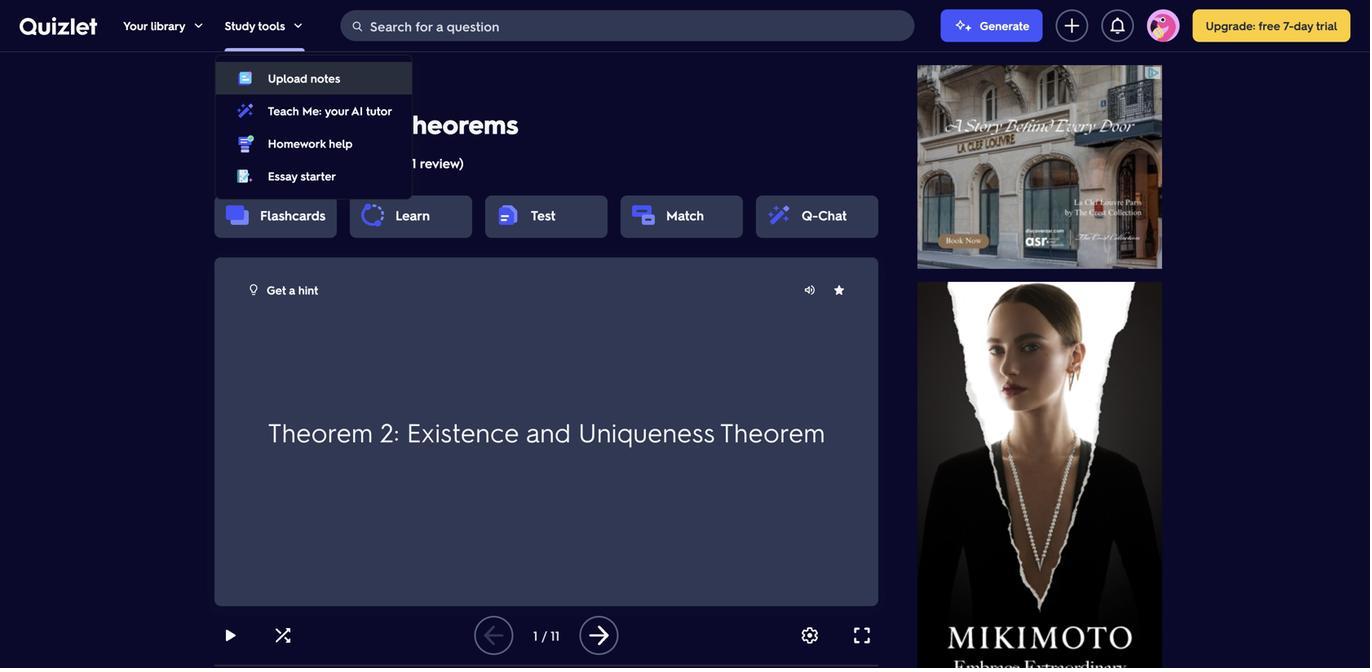 Task type: locate. For each thing, give the bounding box(es) containing it.
caret down image inside your library button
[[192, 19, 205, 32]]

linear down slash forward image
[[215, 107, 288, 141]]

0 vertical spatial and
[[490, 318, 521, 342]]

0 horizontal spatial matrix
[[345, 348, 395, 371]]

0 horizontal spatial caret down image
[[192, 19, 205, 32]]

arrow right image
[[586, 623, 612, 649]]

1 horizontal spatial linear
[[324, 79, 356, 94]]

augmented down 'not'
[[414, 377, 507, 400]]

2 caret down image from the left
[[292, 19, 305, 32]]

nonzero.
[[302, 406, 373, 429]]

linear
[[261, 318, 306, 342]]

recently
[[301, 155, 352, 172]]

of
[[759, 318, 776, 342], [361, 377, 378, 400], [668, 377, 685, 400]]

flashcards
[[260, 207, 326, 224]]

1 horizontal spatial is
[[400, 348, 412, 371]]

pivot
[[472, 348, 514, 371]]

get
[[267, 283, 286, 298]]

a linear system is consistent if and only if the rightmost column of the augmented matrix is not a pivot column - that is, if and only if an echelon form of the augmented matrix has no row of the form [0 ... 0 b] with b nonzero.
[[247, 318, 834, 429]]

caret down image for tools
[[292, 19, 305, 32]]

and down has
[[526, 416, 571, 449]]

is
[[372, 318, 384, 342], [400, 348, 412, 371]]

0 horizontal spatial linear
[[215, 107, 288, 141]]

generate button
[[941, 9, 1043, 42]]

0 vertical spatial linear
[[324, 79, 356, 94]]

0 horizontal spatial a
[[247, 318, 256, 342]]

of up nonzero.
[[361, 377, 378, 400]]

q-
[[802, 207, 818, 224]]

advertisement element
[[918, 65, 1162, 269], [918, 282, 1162, 669]]

system
[[311, 318, 367, 342]]

quizlet image
[[20, 16, 97, 35], [20, 17, 97, 35]]

0 horizontal spatial theorem
[[268, 416, 373, 449]]

with
[[247, 406, 281, 429]]

linear algebra link
[[324, 78, 402, 95]]

consistent
[[388, 318, 471, 342]]

augmented
[[247, 348, 340, 371], [414, 377, 507, 400]]

matrix left has
[[512, 377, 562, 400]]

form
[[318, 377, 356, 400], [720, 377, 759, 400]]

form up nonzero.
[[318, 377, 356, 400]]

q-chat
[[802, 207, 847, 224]]

0 horizontal spatial form
[[318, 377, 356, 400]]

1 vertical spatial and
[[667, 348, 698, 371]]

caret down image inside study tools button
[[292, 19, 305, 32]]

of right 'row'
[[668, 377, 685, 400]]

None search field
[[341, 10, 915, 42]]

match
[[666, 207, 704, 224]]

5.0 (1 review)
[[386, 155, 464, 172]]

linear up your
[[324, 79, 356, 94]]

is left 'not'
[[400, 348, 412, 371]]

1 horizontal spatial column
[[694, 318, 754, 342]]

5.0
[[386, 155, 404, 172]]

row
[[632, 377, 663, 400]]

2 advertisement element from the top
[[918, 282, 1162, 669]]

the down sound image at the right of page
[[780, 318, 806, 342]]

1 horizontal spatial and
[[526, 416, 571, 449]]

math
[[215, 79, 241, 94]]

1 vertical spatial is
[[400, 348, 412, 371]]

linear
[[324, 79, 356, 94], [215, 107, 288, 141]]

1 / 11
[[533, 628, 560, 645]]

is right system on the left
[[372, 318, 384, 342]]

1 vertical spatial augmented
[[414, 377, 507, 400]]

not
[[417, 348, 454, 371]]

math link
[[215, 78, 241, 95]]

2 vertical spatial a
[[458, 348, 467, 371]]

create image
[[1062, 16, 1082, 35]]

caret down image right tools on the top left of page
[[292, 19, 305, 32]]

homework
[[268, 136, 326, 151]]

1 horizontal spatial matrix
[[512, 377, 562, 400]]

theorem
[[268, 416, 373, 449], [720, 416, 825, 449]]

help
[[329, 136, 353, 151]]

1 horizontal spatial only
[[702, 348, 737, 371]]

slash forward image
[[245, 80, 258, 93]]

1
[[533, 628, 538, 645]]

theorem down echelon on the bottom of page
[[268, 416, 373, 449]]

7-
[[1283, 18, 1294, 33]]

matrix down system on the left
[[345, 348, 395, 371]]

16 studiers recently
[[234, 155, 352, 172]]

1 horizontal spatial a
[[289, 283, 295, 298]]

algebra for linear algebra
[[359, 79, 402, 94]]

of up the an
[[759, 318, 776, 342]]

trial
[[1316, 18, 1338, 33]]

0 horizontal spatial augmented
[[247, 348, 340, 371]]

linear algebra theorems
[[215, 107, 519, 141]]

1 vertical spatial advertisement element
[[918, 282, 1162, 669]]

the
[[580, 318, 606, 342], [780, 318, 806, 342], [383, 377, 409, 400], [689, 377, 715, 400]]

(1
[[407, 155, 416, 172]]

0 horizontal spatial only
[[526, 318, 561, 342]]

16
[[234, 155, 246, 172]]

1 vertical spatial matrix
[[512, 377, 562, 400]]

0 vertical spatial column
[[694, 318, 754, 342]]

notes
[[311, 71, 340, 86]]

column right rightmost
[[694, 318, 754, 342]]

bell image
[[1108, 16, 1128, 35]]

algebra
[[261, 79, 304, 94], [359, 79, 402, 94], [294, 107, 392, 141]]

0 vertical spatial advertisement element
[[918, 65, 1162, 269]]

profile picture image
[[1147, 9, 1180, 42]]

1 horizontal spatial caret down image
[[292, 19, 305, 32]]

augmented down linear
[[247, 348, 340, 371]]

1 horizontal spatial theorem
[[720, 416, 825, 449]]

column
[[694, 318, 754, 342], [518, 348, 579, 371]]

column left -
[[518, 348, 579, 371]]

matrix
[[345, 348, 395, 371], [512, 377, 562, 400]]

study
[[225, 18, 255, 33]]

star filled image
[[833, 284, 846, 297]]

1 horizontal spatial of
[[668, 377, 685, 400]]

if up "pivot" at the left bottom of page
[[476, 318, 485, 342]]

2 form from the left
[[720, 377, 759, 400]]

upgrade:
[[1206, 18, 1256, 33]]

if
[[476, 318, 485, 342], [566, 318, 575, 342], [652, 348, 662, 371], [742, 348, 752, 371]]

rightmost
[[611, 318, 689, 342]]

if right is,
[[652, 348, 662, 371]]

theorem down [0
[[720, 416, 825, 449]]

study tools button
[[225, 0, 305, 51]]

a right get
[[289, 283, 295, 298]]

0 horizontal spatial column
[[518, 348, 579, 371]]

1 vertical spatial only
[[702, 348, 737, 371]]

teach me: your ai tutor
[[268, 104, 392, 118]]

your
[[325, 104, 349, 118]]

homework help button
[[216, 127, 412, 160]]

test link
[[531, 207, 556, 224]]

and
[[490, 318, 521, 342], [667, 348, 698, 371], [526, 416, 571, 449]]

test
[[531, 207, 556, 224]]

1 caret down image from the left
[[192, 19, 205, 32]]

caret down image right library
[[192, 19, 205, 32]]

2:
[[380, 416, 399, 449]]

b]
[[817, 377, 834, 400]]

only
[[526, 318, 561, 342], [702, 348, 737, 371]]

review)
[[420, 155, 464, 172]]

1 vertical spatial linear
[[215, 107, 288, 141]]

1 horizontal spatial augmented
[[414, 377, 507, 400]]

2 horizontal spatial and
[[667, 348, 698, 371]]

...
[[785, 377, 796, 400]]

tools
[[258, 18, 285, 33]]

0 horizontal spatial is
[[372, 318, 384, 342]]

day
[[1294, 18, 1313, 33]]

1 vertical spatial column
[[518, 348, 579, 371]]

2 quizlet image from the top
[[20, 17, 97, 35]]

caret down image
[[192, 19, 205, 32], [292, 19, 305, 32]]

ai
[[351, 104, 363, 118]]

a right 'not'
[[458, 348, 467, 371]]

existence
[[407, 416, 519, 449]]

learn
[[396, 207, 430, 224]]

and up "pivot" at the left bottom of page
[[490, 318, 521, 342]]

your library button
[[123, 0, 205, 51]]

homework help
[[268, 136, 353, 151]]

0 horizontal spatial and
[[490, 318, 521, 342]]

play image
[[221, 626, 241, 646]]

chat
[[818, 207, 847, 224]]

a left linear
[[247, 318, 256, 342]]

form left [0
[[720, 377, 759, 400]]

and right is,
[[667, 348, 698, 371]]

1 horizontal spatial form
[[720, 377, 759, 400]]



Task type: describe. For each thing, give the bounding box(es) containing it.
[0
[[764, 377, 780, 400]]

0 vertical spatial a
[[289, 283, 295, 298]]

2 horizontal spatial a
[[458, 348, 467, 371]]

b
[[286, 406, 297, 429]]

/
[[542, 628, 547, 645]]

free
[[1259, 18, 1280, 33]]

1 theorem from the left
[[268, 416, 373, 449]]

your library
[[123, 18, 186, 33]]

1 quizlet image from the top
[[20, 16, 97, 35]]

slash forward image
[[307, 80, 321, 93]]

0
[[801, 377, 812, 400]]

theorem 2: existence and uniqueness theorem element
[[247, 303, 846, 561]]

1 form from the left
[[318, 377, 356, 400]]

upload notes button
[[216, 62, 412, 95]]

linear for linear algebra theorems
[[215, 107, 288, 141]]

sound image
[[803, 284, 816, 297]]

match link
[[666, 207, 704, 224]]

theorems
[[398, 107, 519, 141]]

study tools
[[225, 18, 285, 33]]

that
[[596, 348, 627, 371]]

a linear system is consistent if and only if the rightmost column of the augmented matrix is not a pivot column - that is, if and only if an echelon form of the augmented matrix has no row of the form [0 ... 0 b] with b nonzero. 

if a linear system is consistent, then the solution set contains either (i) a unique solution, when there are no free variables, or (ii) infinitely many solutions, when there is at least one free variable. element
[[247, 303, 846, 561]]

me:
[[302, 104, 322, 118]]

Search field
[[341, 11, 914, 42]]

Search text field
[[370, 11, 910, 42]]

0 vertical spatial is
[[372, 318, 384, 342]]

flashcards link
[[260, 207, 326, 224]]

starter
[[301, 169, 336, 184]]

5.0 (1 review) button
[[365, 144, 465, 183]]

fullscreen image
[[852, 626, 872, 646]]

the up -
[[580, 318, 606, 342]]

uniqueness
[[578, 416, 715, 449]]

the up 2:
[[383, 377, 409, 400]]

library
[[151, 18, 186, 33]]

echelon
[[247, 377, 313, 400]]

essay
[[268, 169, 297, 184]]

upload
[[268, 71, 307, 86]]

if left the an
[[742, 348, 752, 371]]

upgrade: free 7-day trial button
[[1193, 9, 1351, 42]]

2 horizontal spatial of
[[759, 318, 776, 342]]

2 vertical spatial and
[[526, 416, 571, 449]]

options image
[[800, 626, 820, 646]]

algebra link
[[261, 78, 304, 95]]

the right 'row'
[[689, 377, 715, 400]]

learn link
[[396, 207, 430, 224]]

0 vertical spatial matrix
[[345, 348, 395, 371]]

upload notes
[[268, 71, 340, 86]]

essay starter button
[[216, 160, 412, 192]]

linear for linear algebra
[[324, 79, 356, 94]]

q-chat link
[[802, 207, 847, 224]]

has
[[567, 377, 594, 400]]

get a hint
[[267, 283, 318, 298]]

your
[[123, 18, 147, 33]]

arrow left image
[[481, 623, 507, 649]]

caret down image for library
[[192, 19, 205, 32]]

theorem 2: existence and uniqueness theorem
[[268, 416, 825, 449]]

search image
[[351, 20, 364, 33]]

0 vertical spatial only
[[526, 318, 561, 342]]

shuffle image
[[273, 626, 293, 646]]

hint
[[298, 283, 318, 298]]

linear algebra
[[324, 79, 402, 94]]

if up has
[[566, 318, 575, 342]]

algebra for linear algebra theorems
[[294, 107, 392, 141]]

tutor
[[366, 104, 392, 118]]

1 vertical spatial a
[[247, 318, 256, 342]]

generate
[[980, 18, 1030, 33]]

studiers
[[250, 155, 298, 172]]

teach
[[268, 104, 299, 118]]

upgrade: free 7-day trial
[[1206, 18, 1338, 33]]

no
[[599, 377, 627, 400]]

0 horizontal spatial of
[[361, 377, 378, 400]]

an
[[757, 348, 776, 371]]

11
[[551, 628, 560, 645]]

-
[[584, 348, 591, 371]]

is,
[[632, 348, 647, 371]]

teach me: your ai tutor button
[[216, 95, 412, 127]]

star filled image
[[833, 284, 846, 297]]

1 advertisement element from the top
[[918, 65, 1162, 269]]

essay starter
[[268, 169, 336, 184]]

0 vertical spatial augmented
[[247, 348, 340, 371]]

lightbulb image
[[247, 283, 260, 296]]

sparkle image
[[954, 16, 973, 35]]

2 theorem from the left
[[720, 416, 825, 449]]



Task type: vqa. For each thing, say whether or not it's contained in the screenshot.
Delete this card image
no



